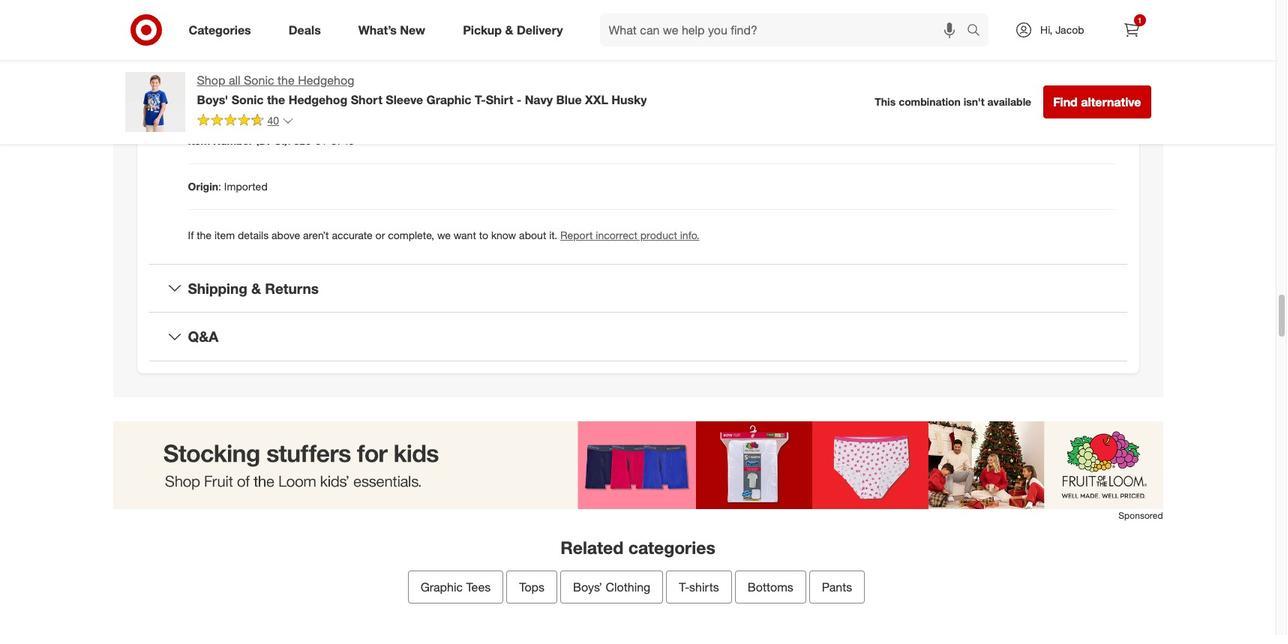 Task type: locate. For each thing, give the bounding box(es) containing it.
know
[[492, 229, 517, 241]]

01-
[[315, 134, 331, 147]]

the up 40
[[267, 92, 285, 107]]

above
[[272, 229, 300, 241]]

this
[[875, 96, 896, 108]]

shipping
[[188, 280, 248, 297]]

& right pickup
[[505, 22, 514, 37]]

available
[[988, 96, 1032, 108]]

t- left -
[[475, 92, 486, 107]]

shirts
[[690, 580, 720, 595]]

husky
[[612, 92, 647, 107]]

q&a button
[[149, 313, 1128, 361]]

& for shipping
[[251, 280, 261, 297]]

tees
[[466, 580, 491, 595]]

product
[[641, 229, 678, 241]]

what's new link
[[346, 14, 444, 47]]

t-shirts link
[[667, 571, 732, 604]]

if the item details above aren't accurate or complete, we want to know about it. report incorrect product info.
[[188, 229, 700, 241]]

hedgehog up "short"
[[298, 73, 355, 88]]

aren't
[[303, 229, 329, 241]]

: for imported
[[218, 180, 221, 193]]

info.
[[681, 229, 700, 241]]

short
[[351, 92, 383, 107]]

to
[[479, 229, 489, 241]]

shirt
[[486, 92, 514, 107]]

boys' clothing link
[[561, 571, 664, 604]]

1 vertical spatial graphic
[[421, 580, 463, 595]]

origin
[[188, 180, 218, 193]]

find alternative button
[[1044, 86, 1152, 119]]

t- inside related categories region
[[679, 580, 690, 595]]

the right if
[[197, 229, 212, 241]]

0 vertical spatial graphic
[[427, 92, 472, 107]]

0 horizontal spatial &
[[251, 280, 261, 297]]

find alternative
[[1054, 95, 1142, 110]]

&
[[505, 22, 514, 37], [251, 280, 261, 297]]

& inside dropdown button
[[251, 280, 261, 297]]

image of boys' sonic the hedgehog short sleeve graphic t-shirt - navy blue xxl husky image
[[125, 72, 185, 132]]

hedgehog up 01-
[[289, 92, 348, 107]]

1 horizontal spatial t-
[[679, 580, 690, 595]]

complete,
[[388, 229, 435, 241]]

0 horizontal spatial :
[[211, 88, 214, 101]]

blue
[[557, 92, 582, 107]]

:
[[211, 88, 214, 101], [288, 134, 291, 147], [218, 180, 221, 193]]

326-
[[294, 134, 315, 147]]

t- down the categories
[[679, 580, 690, 595]]

graphic
[[427, 92, 472, 107], [421, 580, 463, 595]]

accurate
[[332, 229, 373, 241]]

pickup & delivery link
[[450, 14, 582, 47]]

related categories
[[561, 538, 716, 559]]

1
[[1138, 16, 1143, 25]]

pickup & delivery
[[463, 22, 563, 37]]

sonic up 40 link
[[232, 92, 264, 107]]

graphic left tees at left bottom
[[421, 580, 463, 595]]

shipping & returns button
[[149, 265, 1128, 312]]

it.
[[550, 229, 558, 241]]

item
[[188, 134, 210, 147]]

related categories region
[[113, 422, 1164, 636]]

this combination isn't available
[[875, 96, 1032, 108]]

pants link
[[810, 571, 866, 604]]

2 vertical spatial the
[[197, 229, 212, 241]]

What can we help you find? suggestions appear below search field
[[600, 14, 971, 47]]

: left imported
[[218, 180, 221, 193]]

sonic up 196761699161
[[244, 73, 274, 88]]

report
[[561, 229, 593, 241]]

: left 326-
[[288, 134, 291, 147]]

0 vertical spatial hedgehog
[[298, 73, 355, 88]]

item number (dpci) : 326-01-8745
[[188, 134, 355, 147]]

bottoms link
[[735, 571, 807, 604]]

origin : imported
[[188, 180, 268, 193]]

2 horizontal spatial :
[[288, 134, 291, 147]]

2 vertical spatial :
[[218, 180, 221, 193]]

graphic right sleeve
[[427, 92, 472, 107]]

the up 196761699161
[[278, 73, 295, 88]]

upc
[[188, 88, 211, 101]]

deals link
[[276, 14, 340, 47]]

or
[[376, 229, 385, 241]]

boys'
[[574, 580, 603, 595]]

incorrect
[[596, 229, 638, 241]]

search
[[961, 24, 997, 39]]

the
[[278, 73, 295, 88], [267, 92, 285, 107], [197, 229, 212, 241]]

deals
[[289, 22, 321, 37]]

0 vertical spatial :
[[211, 88, 214, 101]]

0 vertical spatial sonic
[[244, 73, 274, 88]]

0 vertical spatial &
[[505, 22, 514, 37]]

pants
[[822, 580, 853, 595]]

0 horizontal spatial t-
[[475, 92, 486, 107]]

40
[[268, 114, 279, 127]]

0 vertical spatial t-
[[475, 92, 486, 107]]

1 horizontal spatial &
[[505, 22, 514, 37]]

graphic inside shop all sonic the hedgehog boys' sonic the hedgehog short sleeve graphic t-shirt - navy blue xxl husky
[[427, 92, 472, 107]]

8745
[[331, 134, 355, 147]]

: down shop
[[211, 88, 214, 101]]

1 vertical spatial &
[[251, 280, 261, 297]]

sleeve
[[386, 92, 423, 107]]

1 vertical spatial t-
[[679, 580, 690, 595]]

sonic
[[244, 73, 274, 88], [232, 92, 264, 107]]

tops link
[[507, 571, 558, 604]]

& left returns
[[251, 280, 261, 297]]

1 horizontal spatial :
[[218, 180, 221, 193]]



Task type: describe. For each thing, give the bounding box(es) containing it.
report incorrect product info. button
[[561, 228, 700, 243]]

jacob
[[1056, 23, 1085, 36]]

categories
[[629, 538, 716, 559]]

t- inside shop all sonic the hedgehog boys' sonic the hedgehog short sleeve graphic t-shirt - navy blue xxl husky
[[475, 92, 486, 107]]

about
[[519, 229, 547, 241]]

shipping & returns
[[188, 280, 319, 297]]

categories
[[189, 22, 251, 37]]

q&a
[[188, 328, 219, 346]]

if
[[188, 229, 194, 241]]

pickup
[[463, 22, 502, 37]]

what's new
[[359, 22, 426, 37]]

number
[[213, 134, 253, 147]]

combination
[[899, 96, 961, 108]]

tops
[[520, 580, 545, 595]]

40 link
[[197, 113, 294, 130]]

alternative
[[1082, 95, 1142, 110]]

196761699161
[[216, 88, 287, 101]]

1 vertical spatial the
[[267, 92, 285, 107]]

graphic inside graphic tees link
[[421, 580, 463, 595]]

find
[[1054, 95, 1078, 110]]

1 vertical spatial hedgehog
[[289, 92, 348, 107]]

boys'
[[197, 92, 228, 107]]

item
[[215, 229, 235, 241]]

new
[[400, 22, 426, 37]]

returns
[[265, 280, 319, 297]]

categories link
[[176, 14, 270, 47]]

details
[[238, 229, 269, 241]]

0 vertical spatial the
[[278, 73, 295, 88]]

1 link
[[1116, 14, 1149, 47]]

isn't
[[964, 96, 985, 108]]

t-shirts
[[679, 580, 720, 595]]

advertisement region
[[113, 422, 1164, 510]]

1 vertical spatial sonic
[[232, 92, 264, 107]]

we
[[437, 229, 451, 241]]

: for 196761699161
[[211, 88, 214, 101]]

hi,
[[1041, 23, 1053, 36]]

graphic tees link
[[408, 571, 504, 604]]

graphic tees
[[421, 580, 491, 595]]

upc : 196761699161
[[188, 88, 287, 101]]

sponsored
[[1119, 510, 1164, 522]]

hi, jacob
[[1041, 23, 1085, 36]]

imported
[[224, 180, 268, 193]]

xxl
[[585, 92, 609, 107]]

navy
[[525, 92, 553, 107]]

shop
[[197, 73, 225, 88]]

want
[[454, 229, 476, 241]]

-
[[517, 92, 522, 107]]

search button
[[961, 14, 997, 50]]

shop all sonic the hedgehog boys' sonic the hedgehog short sleeve graphic t-shirt - navy blue xxl husky
[[197, 73, 647, 107]]

what's
[[359, 22, 397, 37]]

bottoms
[[748, 580, 794, 595]]

related
[[561, 538, 624, 559]]

& for pickup
[[505, 22, 514, 37]]

1 vertical spatial :
[[288, 134, 291, 147]]

boys' clothing
[[574, 580, 651, 595]]

all
[[229, 73, 241, 88]]

delivery
[[517, 22, 563, 37]]

clothing
[[606, 580, 651, 595]]

(dpci)
[[256, 134, 288, 147]]



Task type: vqa. For each thing, say whether or not it's contained in the screenshot.
Deals link
yes



